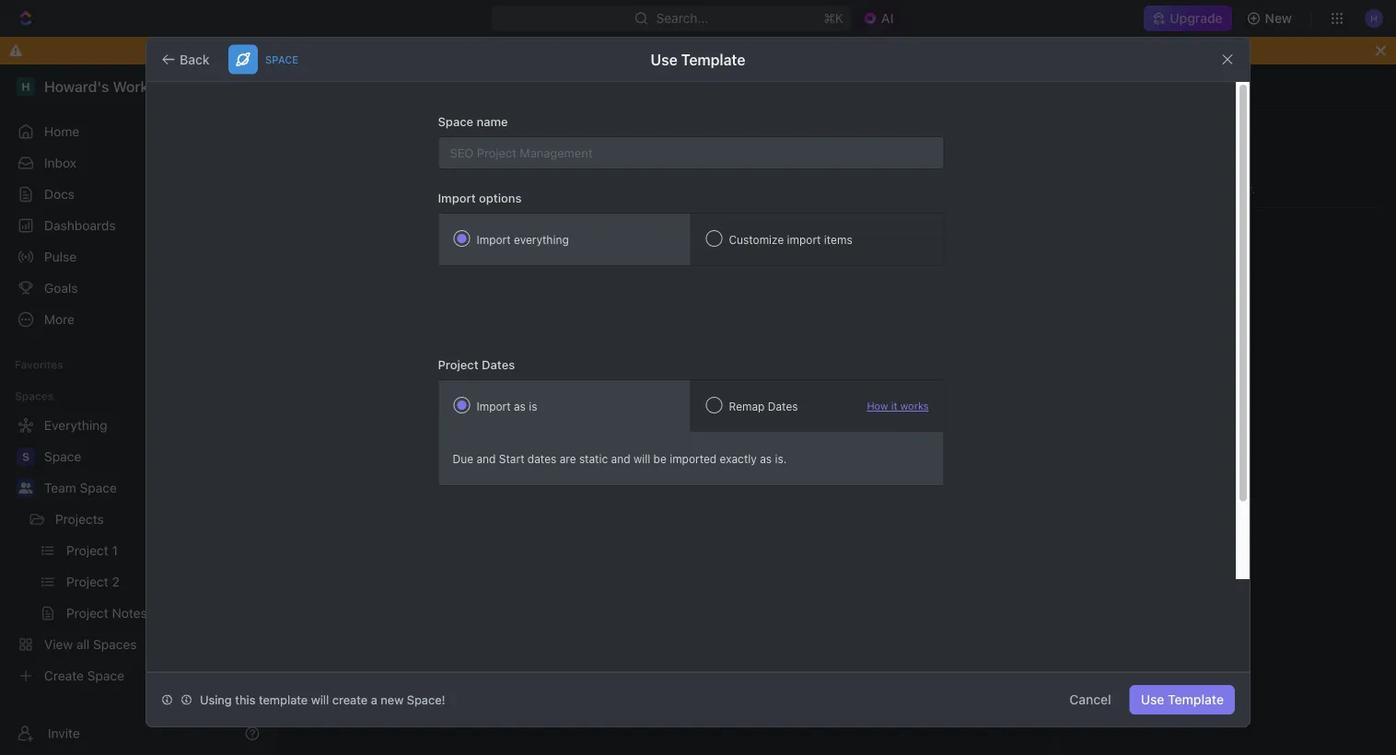 Task type: vqa. For each thing, say whether or not it's contained in the screenshot.
Use Template in button
yes



Task type: locate. For each thing, give the bounding box(es) containing it.
pulse link
[[7, 242, 267, 272]]

2 vertical spatial import
[[477, 400, 511, 413]]

0 horizontal spatial will
[[311, 693, 329, 707]]

1 horizontal spatial will
[[634, 452, 651, 465]]

dates for remap dates
[[768, 400, 798, 413]]

1 horizontal spatial this
[[871, 43, 894, 58]]

0 horizontal spatial this
[[235, 693, 256, 707]]

and right static
[[611, 452, 631, 465]]

1 vertical spatial will
[[311, 693, 329, 707]]

all spaces joined
[[626, 406, 715, 419]]

0 horizontal spatial use template
[[651, 51, 746, 68]]

do
[[503, 43, 520, 58]]

0 horizontal spatial and
[[477, 452, 496, 465]]

home
[[44, 124, 79, 139]]

remap
[[729, 400, 765, 413]]

and right the due
[[477, 452, 496, 465]]

docs
[[44, 187, 75, 202]]

invite
[[48, 726, 80, 741]]

as left the is
[[514, 400, 526, 413]]

1 vertical spatial dates
[[768, 400, 798, 413]]

will left create
[[311, 693, 329, 707]]

as left is.
[[760, 452, 772, 465]]

use down search...
[[651, 51, 678, 68]]

0 vertical spatial will
[[634, 452, 651, 465]]

1 horizontal spatial use
[[1141, 692, 1165, 708]]

0 horizontal spatial use
[[651, 51, 678, 68]]

inbox
[[44, 155, 77, 170]]

everything
[[514, 233, 569, 246]]

0 vertical spatial new
[[1266, 11, 1293, 26]]

1 vertical spatial use template
[[1141, 692, 1225, 708]]

will
[[634, 452, 651, 465], [311, 693, 329, 707]]

0 horizontal spatial as
[[514, 400, 526, 413]]

0 horizontal spatial dates
[[482, 358, 515, 371]]

all
[[312, 79, 327, 94], [317, 150, 348, 180], [626, 406, 639, 419]]

0 vertical spatial all spaces
[[312, 79, 374, 94]]

this
[[871, 43, 894, 58], [235, 693, 256, 707]]

use template down search...
[[651, 51, 746, 68]]

dates
[[482, 358, 515, 371], [768, 400, 798, 413]]

goals link
[[7, 274, 267, 303]]

search...
[[656, 11, 709, 26]]

as
[[514, 400, 526, 413], [760, 452, 772, 465]]

space
[[265, 53, 299, 65], [438, 114, 474, 128], [975, 158, 1013, 173], [80, 481, 117, 496], [407, 693, 442, 707]]

use template button
[[1130, 686, 1236, 715]]

2 and from the left
[[611, 452, 631, 465]]

import
[[438, 191, 476, 205], [477, 233, 511, 246], [477, 400, 511, 413]]

dates
[[528, 452, 557, 465]]

favorites
[[15, 358, 63, 371]]

tree
[[7, 411, 267, 691]]

0 vertical spatial use
[[651, 51, 678, 68]]

0 vertical spatial this
[[871, 43, 894, 58]]

new for new space
[[945, 158, 972, 173]]

tree containing team space
[[7, 411, 267, 691]]

1 vertical spatial import
[[477, 233, 511, 246]]

0 horizontal spatial new
[[945, 158, 972, 173]]

space inside "link"
[[80, 481, 117, 496]]

import everything
[[477, 233, 569, 246]]

spaces shown in your left sidebar.
[[1078, 182, 1256, 195]]

project dates
[[438, 358, 515, 371]]

import
[[787, 233, 821, 246]]

a
[[371, 693, 378, 707]]

will left the be on the left of page
[[634, 452, 651, 465]]

cancel button
[[1059, 686, 1123, 715]]

1 horizontal spatial use template
[[1141, 692, 1225, 708]]

1 vertical spatial new
[[945, 158, 972, 173]]

space name
[[438, 114, 508, 128]]

hide
[[840, 43, 868, 58]]

1 vertical spatial use
[[1141, 692, 1165, 708]]

import down options
[[477, 233, 511, 246]]

use
[[651, 51, 678, 68], [1141, 692, 1165, 708]]

sidebar navigation
[[0, 65, 276, 756]]

imported
[[670, 452, 717, 465]]

1 and from the left
[[477, 452, 496, 465]]

1 vertical spatial as
[[760, 452, 772, 465]]

inbox link
[[7, 148, 267, 178]]

2 vertical spatial all
[[626, 406, 639, 419]]

0 vertical spatial import
[[438, 191, 476, 205]]

0 vertical spatial template
[[682, 51, 746, 68]]

joined
[[683, 406, 715, 419]]

1 vertical spatial template
[[1168, 692, 1225, 708]]

1 horizontal spatial new
[[1266, 11, 1293, 26]]

customize
[[729, 233, 784, 246]]

space inside button
[[975, 158, 1013, 173]]

this right the using
[[235, 693, 256, 707]]

1 horizontal spatial dates
[[768, 400, 798, 413]]

0 horizontal spatial template
[[682, 51, 746, 68]]

name
[[477, 114, 508, 128]]

template inside button
[[1168, 692, 1225, 708]]

0 vertical spatial dates
[[482, 358, 515, 371]]

dates right the project
[[482, 358, 515, 371]]

use right cancel
[[1141, 692, 1165, 708]]

is
[[529, 400, 538, 413]]

it
[[892, 400, 898, 412]]

pulse
[[44, 249, 77, 264]]

1 horizontal spatial and
[[611, 452, 631, 465]]

import for import as is
[[477, 400, 511, 413]]

use template
[[651, 51, 746, 68], [1141, 692, 1225, 708]]

want
[[549, 43, 578, 58]]

you
[[523, 43, 546, 58]]

and
[[477, 452, 496, 465], [611, 452, 631, 465]]

upgrade
[[1171, 11, 1223, 26]]

use inside use template button
[[1141, 692, 1165, 708]]

new
[[1266, 11, 1293, 26], [945, 158, 972, 173]]

import options
[[438, 191, 522, 205]]

0 vertical spatial all
[[312, 79, 327, 94]]

use template right cancel
[[1141, 692, 1225, 708]]

be
[[654, 452, 667, 465]]

create
[[333, 693, 368, 707]]

favorites button
[[7, 354, 71, 376]]

template
[[682, 51, 746, 68], [1168, 692, 1225, 708]]

1 horizontal spatial template
[[1168, 692, 1225, 708]]

import left the is
[[477, 400, 511, 413]]

import left options
[[438, 191, 476, 205]]

1 horizontal spatial as
[[760, 452, 772, 465]]

0 vertical spatial use template
[[651, 51, 746, 68]]

team
[[44, 481, 76, 496]]

dates right remap
[[768, 400, 798, 413]]

cancel
[[1070, 692, 1112, 708]]

left
[[1195, 182, 1212, 195]]

tree inside sidebar navigation
[[7, 411, 267, 691]]

using this template will create a new space !
[[200, 693, 446, 707]]

new for new
[[1266, 11, 1293, 26]]

shown
[[1119, 182, 1153, 195]]

this right hide
[[871, 43, 894, 58]]

all spaces
[[312, 79, 374, 94], [317, 150, 443, 180]]

dashboards link
[[7, 211, 267, 240]]

spaces inside sidebar navigation
[[15, 390, 54, 403]]

import for import options
[[438, 191, 476, 205]]

spaces
[[331, 79, 374, 94], [354, 150, 443, 180], [1078, 182, 1116, 195], [15, 390, 54, 403], [642, 406, 680, 419]]



Task type: describe. For each thing, give the bounding box(es) containing it.
back
[[180, 52, 210, 67]]

static
[[579, 452, 608, 465]]

docs link
[[7, 180, 267, 209]]

template
[[259, 693, 308, 707]]

1 vertical spatial all spaces
[[317, 150, 443, 180]]

new
[[381, 693, 404, 707]]

team space
[[44, 481, 117, 496]]

back button
[[154, 45, 221, 74]]

enable
[[598, 43, 638, 58]]

new space
[[945, 158, 1013, 173]]

dates for project dates
[[482, 358, 515, 371]]

to
[[582, 43, 594, 58]]

is.
[[775, 452, 787, 465]]

options
[[479, 191, 522, 205]]

enable
[[789, 43, 830, 58]]

works
[[901, 400, 929, 412]]

how it works link
[[867, 400, 929, 412]]

how it works
[[867, 400, 929, 412]]

dashboards
[[44, 218, 116, 233]]

use template inside button
[[1141, 692, 1225, 708]]

items
[[825, 233, 853, 246]]

import for import everything
[[477, 233, 511, 246]]

upgrade link
[[1145, 6, 1233, 31]]

your
[[1168, 182, 1191, 195]]

notifications?
[[694, 43, 777, 58]]

do you want to enable browser notifications? enable hide this
[[503, 43, 894, 58]]

project
[[438, 358, 479, 371]]

customize import items
[[729, 233, 853, 246]]

home link
[[7, 117, 267, 147]]

new button
[[1240, 4, 1304, 33]]

exactly
[[720, 452, 757, 465]]

projects
[[55, 512, 104, 527]]

remap dates
[[729, 400, 798, 413]]

1 vertical spatial this
[[235, 693, 256, 707]]

browser
[[642, 43, 691, 58]]

due
[[453, 452, 474, 465]]

0 vertical spatial as
[[514, 400, 526, 413]]

how
[[867, 400, 889, 412]]

goals
[[44, 281, 78, 296]]

due and start dates are static and will be imported exactly as is.
[[453, 452, 787, 465]]

in
[[1156, 182, 1165, 195]]

SEO Project Management text field
[[438, 136, 945, 170]]

sidebar.
[[1215, 182, 1256, 195]]

⌘k
[[824, 11, 844, 26]]

1 vertical spatial all
[[317, 150, 348, 180]]

new space button
[[918, 151, 1024, 181]]

projects link
[[55, 505, 216, 534]]

!
[[442, 693, 446, 707]]

are
[[560, 452, 576, 465]]

user group image
[[19, 483, 33, 494]]

start
[[499, 452, 525, 465]]

team space link
[[44, 474, 264, 503]]

import as is
[[477, 400, 538, 413]]

using
[[200, 693, 232, 707]]



